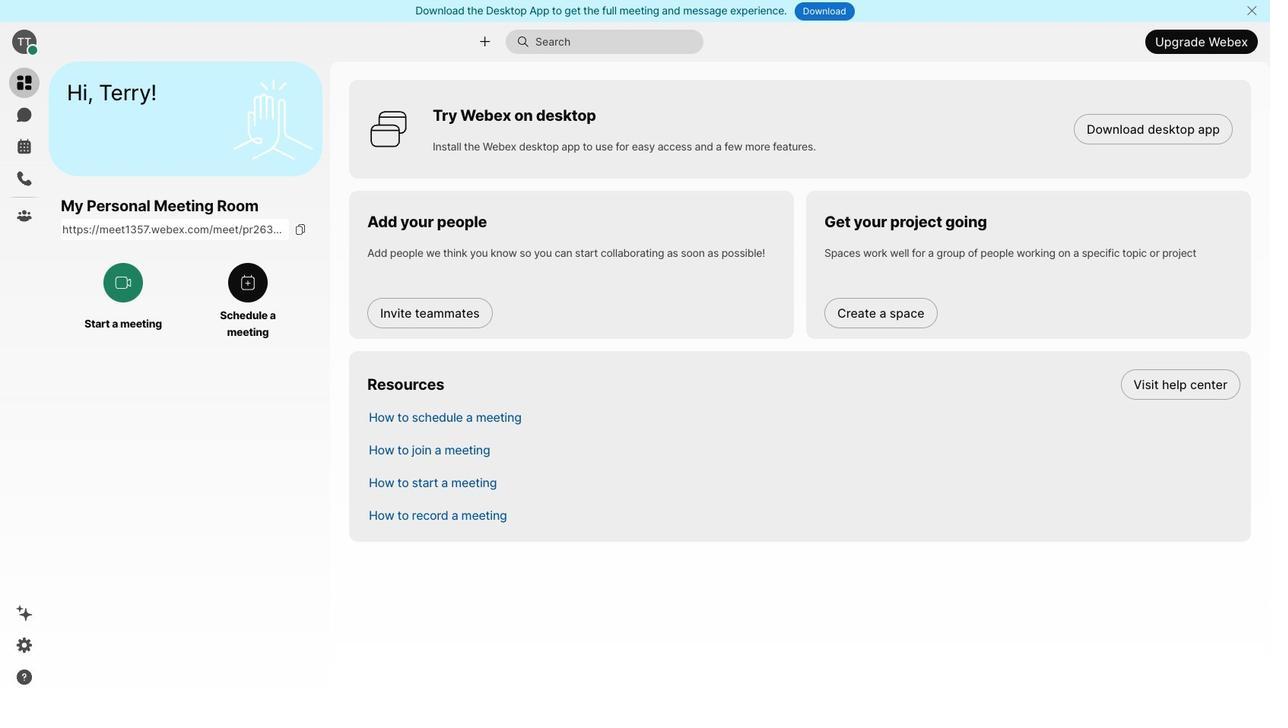 Task type: describe. For each thing, give the bounding box(es) containing it.
help image
[[15, 669, 33, 687]]

1 list item from the top
[[357, 368, 1252, 401]]

start a meeting image
[[114, 274, 132, 292]]

meetings image
[[15, 138, 33, 156]]

teams, has no new notifications image
[[15, 207, 33, 225]]

4 list item from the top
[[357, 466, 1252, 499]]

2 list item from the top
[[357, 401, 1252, 434]]

messaging, has no new notifications image
[[15, 106, 33, 124]]

schedule a meeting image
[[239, 274, 257, 292]]

0 horizontal spatial wrapper image
[[28, 45, 38, 56]]

click to copy your pmr address image
[[294, 224, 307, 236]]



Task type: vqa. For each thing, say whether or not it's contained in the screenshot.
all messages radio
no



Task type: locate. For each thing, give the bounding box(es) containing it.
wrapper image right connect people icon
[[517, 36, 536, 48]]

dashboard image
[[15, 74, 33, 92]]

settings image
[[15, 637, 33, 655]]

5 list item from the top
[[357, 499, 1252, 532]]

webex tab list
[[9, 68, 40, 231]]

navigation
[[0, 62, 49, 707]]

3 list item from the top
[[357, 434, 1252, 466]]

calls image
[[15, 170, 33, 188]]

cancel_16 image
[[1246, 5, 1258, 17]]

two hands high fiving image
[[227, 73, 319, 165]]

what's new image
[[15, 605, 33, 623]]

list item
[[357, 368, 1252, 401], [357, 401, 1252, 434], [357, 434, 1252, 466], [357, 466, 1252, 499], [357, 499, 1252, 532]]

None text field
[[61, 219, 289, 241]]

1 horizontal spatial wrapper image
[[517, 36, 536, 48]]

connect people image
[[478, 35, 492, 49]]

wrapper image up dashboard icon
[[28, 45, 38, 56]]

wrapper image
[[517, 36, 536, 48], [28, 45, 38, 56]]



